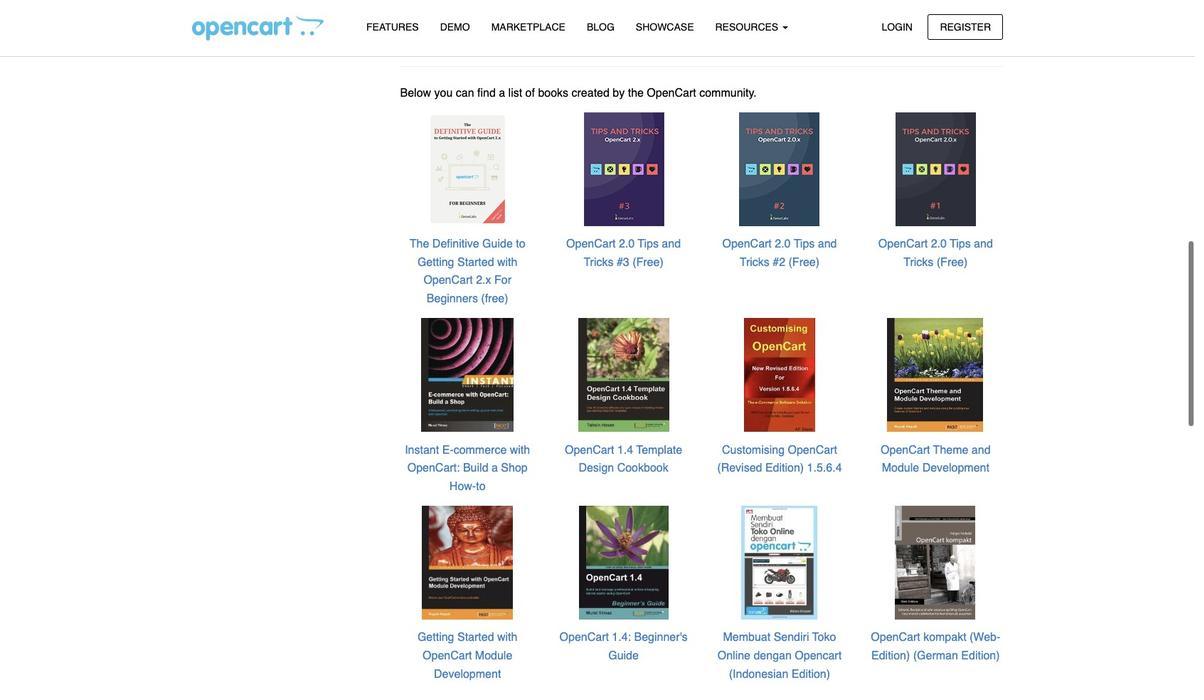 Task type: describe. For each thing, give the bounding box(es) containing it.
opencart 1.4 template design cookbook image
[[566, 317, 681, 433]]

opencart:
[[407, 462, 460, 475]]

you
[[434, 87, 453, 99]]

opencart 2.0 tips and tricks (free)
[[878, 238, 993, 269]]

tips for #3
[[638, 238, 659, 251]]

edition) inside membuat sendiri toko online dengan opencart (indonesian edition)
[[792, 668, 830, 681]]

to inside instant e-commerce with opencart: build a shop how-to
[[476, 480, 486, 493]]

module inside the getting started with opencart module development
[[475, 650, 512, 662]]

below you can find a list of books created by the opencart community.
[[400, 87, 757, 99]]

opencart inside opencart 2.0 tips and tricks (free)
[[878, 238, 928, 251]]

2.0 for #3
[[619, 238, 635, 251]]

opencart kompakt (web-edition) (german edition) image
[[878, 505, 993, 620]]

design
[[579, 462, 614, 475]]

the definitive guide to getting started with opencart 2.x for beginners image
[[410, 112, 525, 227]]

by
[[613, 87, 625, 99]]

opencart inside opencart 2.0 tips and tricks #2 (free)
[[722, 238, 772, 251]]

demo
[[440, 21, 470, 33]]

getting inside the definitive guide to getting started with opencart 2.x for beginners (free)
[[418, 256, 454, 269]]

opencart 2.0 tips and tricks #2 (free) link
[[722, 238, 837, 269]]

edition) left (german
[[872, 650, 910, 662]]

opencart theme and module development
[[881, 444, 991, 475]]

tricks for #3
[[584, 256, 614, 269]]

opencart 1.4 template design cookbook link
[[565, 444, 682, 475]]

(free) for #3
[[633, 256, 664, 269]]

(free) inside opencart 2.0 tips and tricks (free)
[[937, 256, 968, 269]]

1 horizontal spatial a
[[499, 87, 505, 99]]

1.5.6.4
[[807, 462, 842, 475]]

module inside opencart theme and module development
[[882, 462, 919, 475]]

e-
[[442, 444, 454, 456]]

with inside the getting started with opencart module development
[[497, 631, 518, 644]]

tricks for #2
[[740, 256, 770, 269]]

cookbook
[[617, 462, 669, 475]]

and for opencart 2.0 tips and tricks #2 (free)
[[818, 238, 837, 251]]

started inside the definitive guide to getting started with opencart 2.x for beginners (free)
[[457, 256, 494, 269]]

instant e-commerce with opencart: build a shop how-to link
[[405, 444, 530, 493]]

blog link
[[576, 15, 625, 40]]

online
[[718, 650, 751, 662]]

customising opencart (revised edition) 1.5.6.4 link
[[717, 444, 842, 475]]

with inside the definitive guide to getting started with opencart 2.x for beginners (free)
[[497, 256, 518, 269]]

opencart 1.4: beginner's guide image
[[566, 505, 681, 620]]

1.4:
[[612, 631, 631, 644]]

free opencart book image
[[878, 112, 993, 227]]

opencart inside customising opencart (revised edition) 1.5.6.4
[[788, 444, 837, 456]]

the definitive guide to getting started with opencart 2.x for beginners (free)
[[410, 238, 525, 305]]

development inside opencart theme and module development
[[922, 462, 990, 475]]

tricks for (free)
[[904, 256, 934, 269]]

instant
[[405, 444, 439, 456]]

membuat sendiri toko online dengan opencart (indonesian edition) link
[[718, 631, 842, 681]]

below
[[400, 87, 431, 99]]

resources link
[[705, 15, 799, 40]]

(web-
[[970, 631, 1000, 644]]

theme
[[933, 444, 969, 456]]

opencart 2.0 tips and tricks #3 (free) link
[[566, 238, 681, 269]]

build
[[463, 462, 488, 475]]

register link
[[928, 14, 1003, 40]]

membuat sendiri toko online dengan opencart (indonesian edition) image
[[722, 505, 837, 620]]

how-
[[450, 480, 476, 493]]

the
[[628, 87, 644, 99]]

reading
[[510, 23, 595, 47]]

of
[[525, 87, 535, 99]]

development inside the getting started with opencart module development
[[434, 668, 501, 681]]

marketplace link
[[481, 15, 576, 40]]

opencart - open source shopping cart solution image
[[192, 15, 324, 41]]

membuat sendiri toko online dengan opencart (indonesian edition)
[[718, 631, 842, 681]]

guide inside the definitive guide to getting started with opencart 2.x for beginners (free)
[[482, 238, 513, 251]]

opencart 1.4: beginner's guide
[[560, 631, 688, 662]]

opencart 1.4 template design cookbook
[[565, 444, 682, 475]]

2.0 for #2
[[775, 238, 791, 251]]

kompakt
[[924, 631, 967, 644]]

opencart 1.4: beginner's guide link
[[560, 631, 688, 662]]

toko
[[812, 631, 836, 644]]

opencart kompakt (web- edition) (german edition) link
[[871, 631, 1000, 662]]

shop
[[501, 462, 528, 475]]

getting started with opencart module development link
[[418, 631, 518, 681]]

marketplace
[[491, 21, 566, 33]]

additional
[[400, 23, 505, 47]]



Task type: vqa. For each thing, say whether or not it's contained in the screenshot.


Task type: locate. For each thing, give the bounding box(es) containing it.
list
[[508, 87, 522, 99]]

showcase link
[[625, 15, 705, 40]]

1 horizontal spatial module
[[882, 462, 919, 475]]

3 tips from the left
[[950, 238, 971, 251]]

opencart inside the getting started with opencart module development
[[423, 650, 472, 662]]

0 horizontal spatial (free)
[[633, 256, 664, 269]]

2 (free) from the left
[[789, 256, 820, 269]]

showcase
[[636, 21, 694, 33]]

2 horizontal spatial 2.0
[[931, 238, 947, 251]]

#2
[[773, 256, 785, 269]]

0 vertical spatial development
[[922, 462, 990, 475]]

tips inside opencart 2.0 tips and tricks #2 (free)
[[794, 238, 815, 251]]

module
[[882, 462, 919, 475], [475, 650, 512, 662]]

1 tips from the left
[[638, 238, 659, 251]]

guide inside the opencart 1.4: beginner's guide
[[608, 650, 639, 662]]

(indonesian
[[729, 668, 789, 681]]

template
[[636, 444, 682, 456]]

0 horizontal spatial tricks
[[584, 256, 614, 269]]

1 horizontal spatial to
[[516, 238, 525, 251]]

1 vertical spatial module
[[475, 650, 512, 662]]

opencart inside opencart 2.0 tips and tricks #3 (free)
[[566, 238, 616, 251]]

1 getting from the top
[[418, 256, 454, 269]]

2 vertical spatial with
[[497, 631, 518, 644]]

opencart tips and tricks part 3 image
[[566, 112, 681, 227]]

for
[[494, 274, 512, 287]]

2 2.0 from the left
[[775, 238, 791, 251]]

2 started from the top
[[457, 631, 494, 644]]

community.
[[699, 87, 757, 99]]

a right build
[[492, 462, 498, 475]]

(free) inside opencart 2.0 tips and tricks #3 (free)
[[633, 256, 664, 269]]

2 horizontal spatial tips
[[950, 238, 971, 251]]

additional reading
[[400, 23, 595, 47]]

opencart 2.0 tips and tricks #2 (free)
[[722, 238, 837, 269]]

2 horizontal spatial (free)
[[937, 256, 968, 269]]

opencart theme and module development link
[[881, 444, 991, 475]]

(free)
[[481, 292, 508, 305]]

2.0 inside opencart 2.0 tips and tricks #2 (free)
[[775, 238, 791, 251]]

customising opencart (revised edition) 1.5.6.4 image
[[722, 317, 837, 433]]

and inside opencart theme and module development
[[972, 444, 991, 456]]

tricks inside opencart 2.0 tips and tricks #2 (free)
[[740, 256, 770, 269]]

1 vertical spatial started
[[457, 631, 494, 644]]

to
[[516, 238, 525, 251], [476, 480, 486, 493]]

resources
[[715, 21, 781, 33]]

opencart inside the definitive guide to getting started with opencart 2.x for beginners (free)
[[424, 274, 473, 287]]

edition) inside customising opencart (revised edition) 1.5.6.4
[[765, 462, 804, 475]]

membuat
[[723, 631, 771, 644]]

dengan
[[754, 650, 792, 662]]

opencart tips and tricks part 2 image
[[722, 112, 837, 227]]

and for opencart 2.0 tips and tricks (free)
[[974, 238, 993, 251]]

1 2.0 from the left
[[619, 238, 635, 251]]

features
[[366, 21, 419, 33]]

a inside instant e-commerce with opencart: build a shop how-to
[[492, 462, 498, 475]]

1.4
[[617, 444, 633, 456]]

0 horizontal spatial a
[[492, 462, 498, 475]]

tips for (free)
[[950, 238, 971, 251]]

getting inside the getting started with opencart module development
[[418, 631, 454, 644]]

0 horizontal spatial to
[[476, 480, 486, 493]]

demo link
[[429, 15, 481, 40]]

2 tricks from the left
[[740, 256, 770, 269]]

guide
[[482, 238, 513, 251], [608, 650, 639, 662]]

0 vertical spatial a
[[499, 87, 505, 99]]

opencart theme and module development image
[[878, 317, 993, 433]]

1 horizontal spatial tips
[[794, 238, 815, 251]]

0 vertical spatial to
[[516, 238, 525, 251]]

register
[[940, 21, 991, 32]]

a left list
[[499, 87, 505, 99]]

edition) down customising
[[765, 462, 804, 475]]

1 horizontal spatial (free)
[[789, 256, 820, 269]]

3 (free) from the left
[[937, 256, 968, 269]]

beginner's
[[634, 631, 688, 644]]

login
[[882, 21, 913, 32]]

2 horizontal spatial tricks
[[904, 256, 934, 269]]

opencart 2.0 tips and tricks (free) link
[[878, 238, 993, 269]]

getting started with opencart module development image
[[410, 505, 525, 620]]

instant e-commerce with opencart: build a shop how-to
[[405, 444, 530, 493]]

sendiri
[[774, 631, 809, 644]]

opencart
[[795, 650, 842, 662]]

and inside opencart 2.0 tips and tricks (free)
[[974, 238, 993, 251]]

customising
[[722, 444, 785, 456]]

3 2.0 from the left
[[931, 238, 947, 251]]

customising opencart (revised edition) 1.5.6.4
[[717, 444, 842, 475]]

opencart inside opencart kompakt (web- edition) (german edition)
[[871, 631, 920, 644]]

opencart kompakt (web- edition) (german edition)
[[871, 631, 1000, 662]]

the definitive guide to getting started with opencart 2.x for beginners (free) link
[[410, 238, 525, 305]]

3 tricks from the left
[[904, 256, 934, 269]]

(revised
[[717, 462, 762, 475]]

opencart inside the opencart 1.4 template design cookbook
[[565, 444, 614, 456]]

opencart inside opencart theme and module development
[[881, 444, 930, 456]]

1 vertical spatial development
[[434, 668, 501, 681]]

edition) down "opencart"
[[792, 668, 830, 681]]

0 horizontal spatial tips
[[638, 238, 659, 251]]

started
[[457, 256, 494, 269], [457, 631, 494, 644]]

definitive
[[432, 238, 479, 251]]

find
[[477, 87, 496, 99]]

development
[[922, 462, 990, 475], [434, 668, 501, 681]]

books
[[538, 87, 568, 99]]

0 vertical spatial module
[[882, 462, 919, 475]]

#3
[[617, 256, 629, 269]]

tips for #2
[[794, 238, 815, 251]]

tips inside opencart 2.0 tips and tricks #3 (free)
[[638, 238, 659, 251]]

2.0
[[619, 238, 635, 251], [775, 238, 791, 251], [931, 238, 947, 251]]

0 vertical spatial getting
[[418, 256, 454, 269]]

1 horizontal spatial development
[[922, 462, 990, 475]]

and for opencart 2.0 tips and tricks #3 (free)
[[662, 238, 681, 251]]

opencart 2.0 tips and tricks #3 (free)
[[566, 238, 681, 269]]

1 (free) from the left
[[633, 256, 664, 269]]

2.0 inside opencart 2.0 tips and tricks (free)
[[931, 238, 947, 251]]

1 vertical spatial guide
[[608, 650, 639, 662]]

1 tricks from the left
[[584, 256, 614, 269]]

and inside opencart 2.0 tips and tricks #2 (free)
[[818, 238, 837, 251]]

login link
[[870, 14, 925, 40]]

0 vertical spatial guide
[[482, 238, 513, 251]]

blog
[[587, 21, 615, 33]]

0 horizontal spatial 2.0
[[619, 238, 635, 251]]

0 vertical spatial with
[[497, 256, 518, 269]]

edition)
[[765, 462, 804, 475], [872, 650, 910, 662], [961, 650, 1000, 662], [792, 668, 830, 681]]

instant e-commerce with opencart: build a shop how-to image
[[410, 317, 525, 433]]

guide up for
[[482, 238, 513, 251]]

1 horizontal spatial 2.0
[[775, 238, 791, 251]]

tricks inside opencart 2.0 tips and tricks #3 (free)
[[584, 256, 614, 269]]

2 tips from the left
[[794, 238, 815, 251]]

(free) inside opencart 2.0 tips and tricks #2 (free)
[[789, 256, 820, 269]]

getting
[[418, 256, 454, 269], [418, 631, 454, 644]]

tips inside opencart 2.0 tips and tricks (free)
[[950, 238, 971, 251]]

1 vertical spatial a
[[492, 462, 498, 475]]

can
[[456, 87, 474, 99]]

and inside opencart 2.0 tips and tricks #3 (free)
[[662, 238, 681, 251]]

2.x
[[476, 274, 491, 287]]

getting started with opencart module development
[[418, 631, 518, 681]]

commerce
[[454, 444, 507, 456]]

guide down 1.4:
[[608, 650, 639, 662]]

tricks
[[584, 256, 614, 269], [740, 256, 770, 269], [904, 256, 934, 269]]

created
[[572, 87, 610, 99]]

edition) down (web-
[[961, 650, 1000, 662]]

to inside the definitive guide to getting started with opencart 2.x for beginners (free)
[[516, 238, 525, 251]]

1 horizontal spatial tricks
[[740, 256, 770, 269]]

0 horizontal spatial module
[[475, 650, 512, 662]]

started inside the getting started with opencart module development
[[457, 631, 494, 644]]

(german
[[913, 650, 958, 662]]

0 horizontal spatial guide
[[482, 238, 513, 251]]

1 horizontal spatial guide
[[608, 650, 639, 662]]

the
[[410, 238, 429, 251]]

1 vertical spatial with
[[510, 444, 530, 456]]

features link
[[356, 15, 429, 40]]

1 vertical spatial getting
[[418, 631, 454, 644]]

opencart inside the opencart 1.4: beginner's guide
[[560, 631, 609, 644]]

1 started from the top
[[457, 256, 494, 269]]

opencart
[[647, 87, 696, 99], [566, 238, 616, 251], [722, 238, 772, 251], [878, 238, 928, 251], [424, 274, 473, 287], [565, 444, 614, 456], [788, 444, 837, 456], [881, 444, 930, 456], [560, 631, 609, 644], [871, 631, 920, 644], [423, 650, 472, 662]]

0 vertical spatial started
[[457, 256, 494, 269]]

2.0 inside opencart 2.0 tips and tricks #3 (free)
[[619, 238, 635, 251]]

1 vertical spatial to
[[476, 480, 486, 493]]

beginners
[[427, 292, 478, 305]]

2 getting from the top
[[418, 631, 454, 644]]

(free)
[[633, 256, 664, 269], [789, 256, 820, 269], [937, 256, 968, 269]]

and
[[662, 238, 681, 251], [818, 238, 837, 251], [974, 238, 993, 251], [972, 444, 991, 456]]

tricks inside opencart 2.0 tips and tricks (free)
[[904, 256, 934, 269]]

with inside instant e-commerce with opencart: build a shop how-to
[[510, 444, 530, 456]]

with
[[497, 256, 518, 269], [510, 444, 530, 456], [497, 631, 518, 644]]

tips
[[638, 238, 659, 251], [794, 238, 815, 251], [950, 238, 971, 251]]

2.0 for (free)
[[931, 238, 947, 251]]

(free) for #2
[[789, 256, 820, 269]]

0 horizontal spatial development
[[434, 668, 501, 681]]



